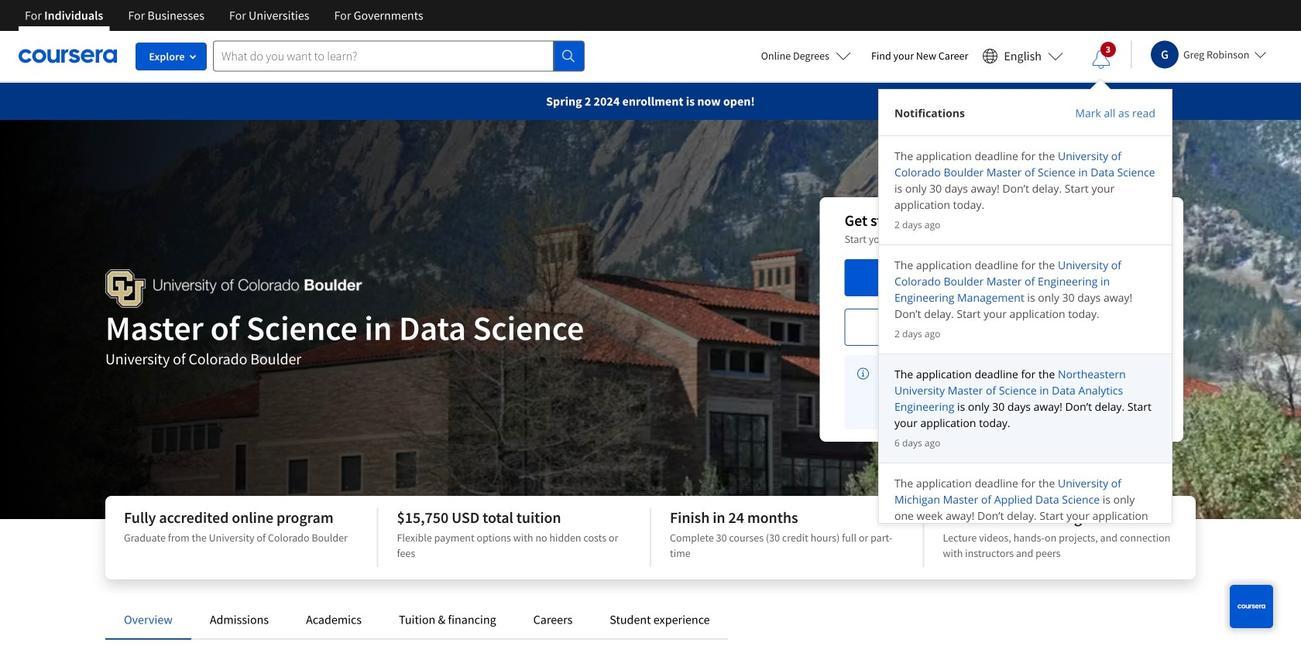 Task type: vqa. For each thing, say whether or not it's contained in the screenshot.
features in the correct correct. the number of features delivered may vary, but delivery can be very predictable.
no



Task type: locate. For each thing, give the bounding box(es) containing it.
None search field
[[213, 41, 585, 72]]



Task type: describe. For each thing, give the bounding box(es) containing it.
banner navigation
[[12, 0, 436, 31]]

coursera image
[[19, 44, 117, 68]]

What do you want to learn? text field
[[213, 41, 554, 72]]

university of colorado boulder logo image
[[105, 270, 362, 308]]



